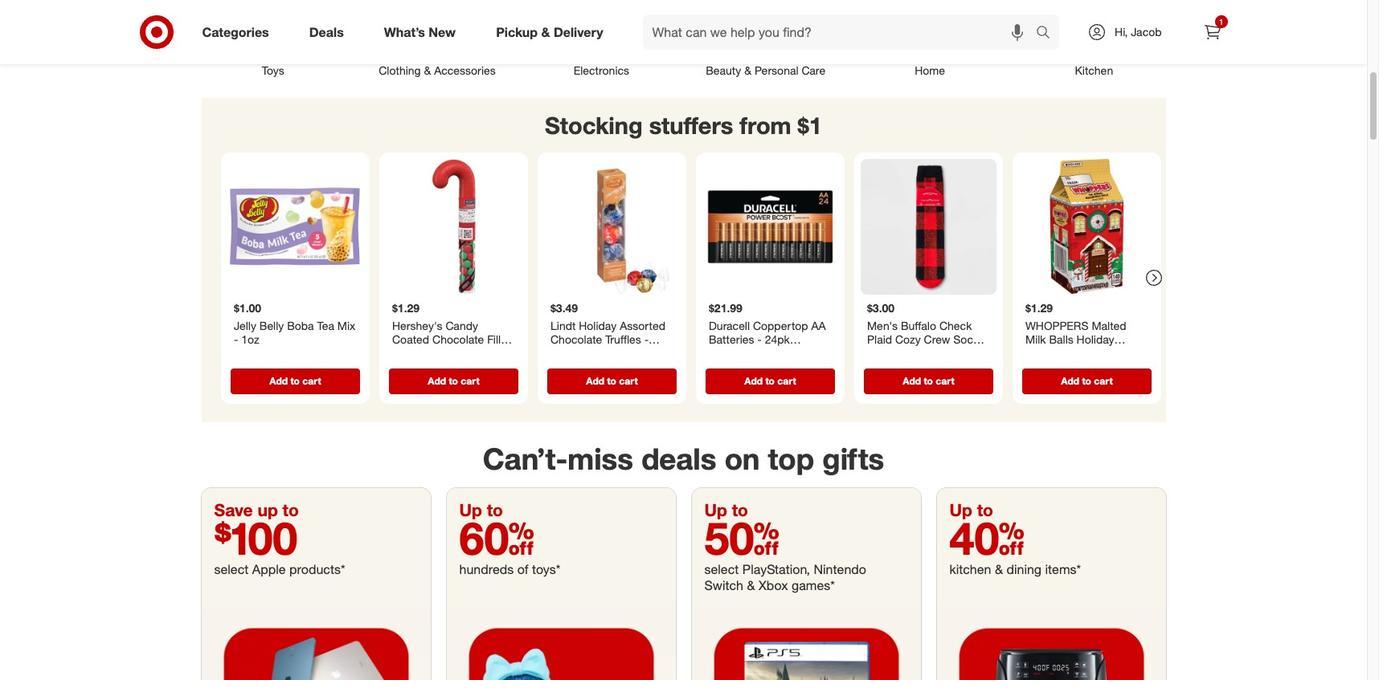 Task type: locate. For each thing, give the bounding box(es) containing it.
&
[[541, 24, 550, 40], [424, 63, 431, 77], [745, 63, 752, 77], [995, 562, 1003, 578], [747, 578, 755, 594]]

50
[[705, 511, 780, 566]]

add to cart button for aa
[[705, 368, 835, 394]]

1 horizontal spatial $1.29
[[1025, 301, 1053, 315]]

holiday inside the $1.29 hershey's candy coated chocolate filled plastic holiday cane - 1.4oz
[[429, 347, 466, 360]]

3.5oz
[[1106, 347, 1134, 360]]

6 add to cart from the left
[[1061, 375, 1113, 387]]

add to cart for aa
[[744, 375, 796, 387]]

- inside $1.29 whoppers malted milk balls holiday candy carton - 3.5oz
[[1099, 347, 1103, 360]]

1 up from the left
[[459, 500, 482, 521]]

cart for $1.29 hershey's candy coated chocolate filled plastic holiday cane - 1.4oz
[[460, 375, 479, 387]]

holiday left the cane
[[429, 347, 466, 360]]

1 link
[[1195, 14, 1230, 50]]

- inside $1.00 jelly belly boba tea mix - 1oz
[[234, 333, 238, 346]]

cart for $3.49 lindt holiday assorted chocolate truffles - 2.1oz
[[619, 375, 638, 387]]

cane
[[469, 347, 496, 360]]

1 select from the left
[[214, 562, 249, 578]]

deals
[[642, 442, 717, 478]]

holiday down malted
[[1076, 333, 1114, 346]]

0 horizontal spatial holiday
[[429, 347, 466, 360]]

chocolate up the cane
[[432, 333, 484, 346]]

accessories
[[434, 63, 496, 77]]

what's new link
[[370, 14, 476, 50]]

jelly
[[234, 319, 256, 332]]

2 up to from the left
[[705, 500, 748, 521]]

2 chocolate from the left
[[550, 333, 602, 346]]

up to down on
[[705, 500, 748, 521]]

3 up from the left
[[950, 500, 973, 521]]

electronics
[[574, 63, 629, 77]]

0 horizontal spatial candy
[[445, 319, 478, 332]]

chocolate up 2.1oz
[[550, 333, 602, 346]]

playstation,
[[743, 562, 810, 578]]

cart
[[302, 375, 321, 387], [460, 375, 479, 387], [619, 375, 638, 387], [777, 375, 796, 387], [935, 375, 954, 387], [1094, 375, 1113, 387]]

2 horizontal spatial holiday
[[1076, 333, 1114, 346]]

up to for 60
[[459, 500, 503, 521]]

whoppers malted milk balls holiday candy carton - 3.5oz image
[[1019, 159, 1155, 295]]

add to cart button
[[230, 368, 360, 394], [389, 368, 518, 394], [547, 368, 676, 394], [705, 368, 835, 394], [864, 368, 993, 394], [1022, 368, 1151, 394]]

carton
[[1061, 347, 1096, 360]]

5 cart from the left
[[935, 375, 954, 387]]

2 select from the left
[[705, 562, 739, 578]]

batteries
[[709, 333, 754, 346]]

6 add to cart button from the left
[[1022, 368, 1151, 394]]

$1.29 for $1.29 whoppers malted milk balls holiday candy carton - 3.5oz
[[1025, 301, 1053, 315]]

4 add to cart button from the left
[[705, 368, 835, 394]]

1 horizontal spatial chocolate
[[550, 333, 602, 346]]

categories link
[[188, 14, 289, 50]]

1 up to from the left
[[459, 500, 503, 521]]

cart for $1.00 jelly belly boba tea mix - 1oz
[[302, 375, 321, 387]]

candy
[[445, 319, 478, 332], [1025, 347, 1058, 360]]

chocolate for holiday
[[432, 333, 484, 346]]

1 horizontal spatial holiday
[[579, 319, 616, 332]]

& right the pickup
[[541, 24, 550, 40]]

2 add to cart from the left
[[427, 375, 479, 387]]

1 chocolate from the left
[[432, 333, 484, 346]]

holiday up truffles
[[579, 319, 616, 332]]

$1.29 up whoppers
[[1025, 301, 1053, 315]]

delivery
[[554, 24, 603, 40]]

duracell coppertop aa batteries - 24pk alkaline battery image
[[702, 159, 838, 295]]

alkaline
[[709, 347, 748, 360]]

add to cart button for assorted
[[547, 368, 676, 394]]

save
[[214, 500, 253, 521]]

1 add to cart button from the left
[[230, 368, 360, 394]]

2 $1.29 from the left
[[1025, 301, 1053, 315]]

select left xbox
[[705, 562, 739, 578]]

4 cart from the left
[[777, 375, 796, 387]]

hi, jacob
[[1115, 25, 1162, 39]]

chocolate
[[432, 333, 484, 346], [550, 333, 602, 346]]

malted
[[1092, 319, 1126, 332]]

- down assorted
[[644, 333, 648, 346]]

1 cart from the left
[[302, 375, 321, 387]]

3 cart from the left
[[619, 375, 638, 387]]

1 vertical spatial candy
[[1025, 347, 1058, 360]]

$1.29 inside $1.29 whoppers malted milk balls holiday candy carton - 3.5oz
[[1025, 301, 1053, 315]]

select inside select playstation, nintendo switch & xbox games*
[[705, 562, 739, 578]]

2 horizontal spatial up to
[[950, 500, 993, 521]]

chocolate inside the $1.29 hershey's candy coated chocolate filled plastic holiday cane - 1.4oz
[[432, 333, 484, 346]]

hershey's
[[392, 319, 442, 332]]

6 add from the left
[[1061, 375, 1079, 387]]

& left dining
[[995, 562, 1003, 578]]

2 up from the left
[[705, 500, 727, 521]]

pickup & delivery
[[496, 24, 603, 40]]

1 horizontal spatial up to
[[705, 500, 748, 521]]

clothing
[[379, 63, 421, 77]]

candy down milk
[[1025, 347, 1058, 360]]

5 add to cart from the left
[[903, 375, 954, 387]]

4 add to cart from the left
[[744, 375, 796, 387]]

holiday
[[579, 319, 616, 332], [1076, 333, 1114, 346], [429, 347, 466, 360]]

- left 1oz
[[234, 333, 238, 346]]

3 add to cart from the left
[[586, 375, 638, 387]]

& right beauty
[[745, 63, 752, 77]]

3 add from the left
[[586, 375, 604, 387]]

5 add from the left
[[903, 375, 921, 387]]

whoppers
[[1025, 319, 1088, 332]]

up up hundreds
[[459, 500, 482, 521]]

candy up the cane
[[445, 319, 478, 332]]

2 cart from the left
[[460, 375, 479, 387]]

candy inside the $1.29 hershey's candy coated chocolate filled plastic holiday cane - 1.4oz
[[445, 319, 478, 332]]

up to up kitchen
[[950, 500, 993, 521]]

& right clothing
[[424, 63, 431, 77]]

2 horizontal spatial up
[[950, 500, 973, 521]]

5 add to cart button from the left
[[864, 368, 993, 394]]

search
[[1029, 25, 1068, 41]]

$21.99 duracell coppertop aa batteries - 24pk alkaline battery
[[709, 301, 826, 360]]

mix
[[337, 319, 355, 332]]

1 add from the left
[[269, 375, 287, 387]]

40
[[950, 511, 1025, 566]]

2 add from the left
[[427, 375, 446, 387]]

search button
[[1029, 14, 1068, 53]]

up to
[[459, 500, 503, 521], [705, 500, 748, 521], [950, 500, 993, 521]]

care
[[802, 63, 826, 77]]

0 horizontal spatial chocolate
[[432, 333, 484, 346]]

add to cart for assorted
[[586, 375, 638, 387]]

jelly belly boba tea mix - 1oz image
[[227, 159, 363, 295]]

to
[[290, 375, 299, 387], [448, 375, 458, 387], [607, 375, 616, 387], [765, 375, 774, 387], [924, 375, 933, 387], [1082, 375, 1091, 387], [283, 500, 299, 521], [487, 500, 503, 521], [732, 500, 748, 521], [977, 500, 993, 521]]

0 horizontal spatial $1.29
[[392, 301, 419, 315]]

candy inside $1.29 whoppers malted milk balls holiday candy carton - 3.5oz
[[1025, 347, 1058, 360]]

add
[[269, 375, 287, 387], [427, 375, 446, 387], [586, 375, 604, 387], [744, 375, 763, 387], [903, 375, 921, 387], [1061, 375, 1079, 387]]

add to cart
[[269, 375, 321, 387], [427, 375, 479, 387], [586, 375, 638, 387], [744, 375, 796, 387], [903, 375, 954, 387], [1061, 375, 1113, 387]]

& left xbox
[[747, 578, 755, 594]]

categories
[[202, 24, 269, 40]]

select left apple
[[214, 562, 249, 578]]

-
[[234, 333, 238, 346], [644, 333, 648, 346], [757, 333, 761, 346], [499, 347, 503, 360], [1099, 347, 1103, 360]]

0 horizontal spatial select
[[214, 562, 249, 578]]

1 horizontal spatial candy
[[1025, 347, 1058, 360]]

beauty & personal care
[[706, 63, 826, 77]]

- down filled
[[499, 347, 503, 360]]

$1.29
[[392, 301, 419, 315], [1025, 301, 1053, 315]]

$1.29 inside the $1.29 hershey's candy coated chocolate filled plastic holiday cane - 1.4oz
[[392, 301, 419, 315]]

- up battery
[[757, 333, 761, 346]]

$3.00
[[867, 301, 894, 315]]

truffles
[[605, 333, 641, 346]]

hi,
[[1115, 25, 1128, 39]]

cart for $21.99 duracell coppertop aa batteries - 24pk alkaline battery
[[777, 375, 796, 387]]

1 horizontal spatial select
[[705, 562, 739, 578]]

up down on
[[705, 500, 727, 521]]

kitchen
[[950, 562, 992, 578]]

1 add to cart from the left
[[269, 375, 321, 387]]

up to up hundreds
[[459, 500, 503, 521]]

select playstation, nintendo switch & xbox games*
[[705, 562, 867, 594]]

1 $1.29 from the left
[[392, 301, 419, 315]]

$1.29 up hershey's
[[392, 301, 419, 315]]

$1.00
[[234, 301, 261, 315]]

save up to
[[214, 500, 299, 521]]

& for pickup
[[541, 24, 550, 40]]

carousel region
[[201, 98, 1166, 436]]

0 vertical spatial candy
[[445, 319, 478, 332]]

chocolate inside '$3.49 lindt holiday assorted chocolate truffles - 2.1oz'
[[550, 333, 602, 346]]

- left 3.5oz
[[1099, 347, 1103, 360]]

plastic
[[392, 347, 425, 360]]

1 horizontal spatial up
[[705, 500, 727, 521]]

add to cart for boba
[[269, 375, 321, 387]]

3 add to cart button from the left
[[547, 368, 676, 394]]

3 up to from the left
[[950, 500, 993, 521]]

6 cart from the left
[[1094, 375, 1113, 387]]

2 add to cart button from the left
[[389, 368, 518, 394]]

4 add from the left
[[744, 375, 763, 387]]

$1.29 whoppers malted milk balls holiday candy carton - 3.5oz
[[1025, 301, 1134, 360]]

home
[[915, 63, 945, 77]]

0 horizontal spatial up
[[459, 500, 482, 521]]

pickup & delivery link
[[482, 14, 623, 50]]

miss
[[568, 442, 633, 478]]

up up kitchen
[[950, 500, 973, 521]]

clothing & accessories
[[379, 63, 496, 77]]

cart for $1.29 whoppers malted milk balls holiday candy carton - 3.5oz
[[1094, 375, 1113, 387]]

0 horizontal spatial up to
[[459, 500, 503, 521]]

add to cart for milk
[[1061, 375, 1113, 387]]



Task type: describe. For each thing, give the bounding box(es) containing it.
chocolate for 2.1oz
[[550, 333, 602, 346]]

& for kitchen
[[995, 562, 1003, 578]]

select for 50
[[705, 562, 739, 578]]

kitchen
[[1075, 63, 1113, 77]]

dining
[[1007, 562, 1042, 578]]

home link
[[848, 0, 1012, 78]]

$21.99
[[709, 301, 742, 315]]

milk
[[1025, 333, 1046, 346]]

& inside select playstation, nintendo switch & xbox games*
[[747, 578, 755, 594]]

personal
[[755, 63, 799, 77]]

$1.29 hershey's candy coated chocolate filled plastic holiday cane - 1.4oz
[[392, 301, 513, 374]]

top
[[768, 442, 814, 478]]

add to cart button for milk
[[1022, 368, 1151, 394]]

1
[[1219, 17, 1224, 27]]

stuffers
[[649, 111, 733, 140]]

$1.29 for $1.29 hershey's candy coated chocolate filled plastic holiday cane - 1.4oz
[[392, 301, 419, 315]]

lindt holiday assorted chocolate truffles - 2.1oz image
[[544, 159, 680, 295]]

stocking
[[545, 111, 643, 140]]

$1.00 jelly belly boba tea mix - 1oz
[[234, 301, 355, 346]]

gifts
[[823, 442, 884, 478]]

balls
[[1049, 333, 1073, 346]]

up for 60
[[459, 500, 482, 521]]

assorted
[[619, 319, 665, 332]]

beauty & personal care link
[[684, 0, 848, 78]]

deals link
[[296, 14, 364, 50]]

toys
[[262, 63, 284, 77]]

select for $100
[[214, 562, 249, 578]]

boba
[[287, 319, 314, 332]]

aa
[[811, 319, 826, 332]]

1.4oz
[[392, 361, 419, 374]]

add for $21.99 duracell coppertop aa batteries - 24pk alkaline battery
[[744, 375, 763, 387]]

hershey's candy coated chocolate filled plastic holiday cane - 1.4oz image
[[385, 159, 521, 295]]

can't-miss deals on top gifts
[[483, 442, 884, 478]]

What can we help you find? suggestions appear below search field
[[643, 14, 1040, 50]]

kitchen link
[[1012, 0, 1176, 78]]

from
[[740, 111, 791, 140]]

up
[[258, 500, 278, 521]]

$100
[[214, 511, 298, 566]]

games*
[[792, 578, 835, 594]]

what's
[[384, 24, 425, 40]]

pickup
[[496, 24, 538, 40]]

on
[[725, 442, 760, 478]]

battery
[[751, 347, 788, 360]]

add to cart for coated
[[427, 375, 479, 387]]

belly
[[259, 319, 284, 332]]

- inside the $21.99 duracell coppertop aa batteries - 24pk alkaline battery
[[757, 333, 761, 346]]

select apple products*
[[214, 562, 345, 578]]

tea
[[317, 319, 334, 332]]

$3.00 link
[[861, 159, 996, 365]]

clothing & accessories link
[[355, 0, 519, 78]]

up to for 40
[[950, 500, 993, 521]]

filled
[[487, 333, 513, 346]]

up to for 50
[[705, 500, 748, 521]]

- inside the $1.29 hershey's candy coated chocolate filled plastic holiday cane - 1.4oz
[[499, 347, 503, 360]]

- inside '$3.49 lindt holiday assorted chocolate truffles - 2.1oz'
[[644, 333, 648, 346]]

& for beauty
[[745, 63, 752, 77]]

men's buffalo check plaid cozy crew socks with gift card holder - wondershop™ red/black 6-12 image
[[861, 159, 996, 295]]

coppertop
[[753, 319, 808, 332]]

hundreds of toys*
[[459, 562, 561, 578]]

$3.49 lindt holiday assorted chocolate truffles - 2.1oz
[[550, 301, 665, 360]]

up for 50
[[705, 500, 727, 521]]

up for 40
[[950, 500, 973, 521]]

1oz
[[241, 333, 259, 346]]

coated
[[392, 333, 429, 346]]

$3.49
[[550, 301, 578, 315]]

$1
[[798, 111, 822, 140]]

add for $3.49 lindt holiday assorted chocolate truffles - 2.1oz
[[586, 375, 604, 387]]

stocking stuffers from $1
[[545, 111, 822, 140]]

apple
[[252, 562, 286, 578]]

switch
[[705, 578, 744, 594]]

electronics link
[[519, 0, 684, 78]]

deals
[[309, 24, 344, 40]]

add to cart button for boba
[[230, 368, 360, 394]]

can't-
[[483, 442, 568, 478]]

of
[[517, 562, 529, 578]]

add to cart button for coated
[[389, 368, 518, 394]]

kitchen & dining items*
[[950, 562, 1081, 578]]

new
[[429, 24, 456, 40]]

add for $1.00 jelly belly boba tea mix - 1oz
[[269, 375, 287, 387]]

beauty
[[706, 63, 741, 77]]

2.1oz
[[550, 347, 578, 360]]

add for $1.29 whoppers malted milk balls holiday candy carton - 3.5oz
[[1061, 375, 1079, 387]]

xbox
[[759, 578, 788, 594]]

jacob
[[1131, 25, 1162, 39]]

duracell
[[709, 319, 750, 332]]

60
[[459, 511, 534, 566]]

items*
[[1045, 562, 1081, 578]]

toys*
[[532, 562, 561, 578]]

nintendo
[[814, 562, 867, 578]]

24pk
[[765, 333, 790, 346]]

holiday inside '$3.49 lindt holiday assorted chocolate truffles - 2.1oz'
[[579, 319, 616, 332]]

products*
[[289, 562, 345, 578]]

holiday inside $1.29 whoppers malted milk balls holiday candy carton - 3.5oz
[[1076, 333, 1114, 346]]

toys link
[[191, 0, 355, 78]]

add for $1.29 hershey's candy coated chocolate filled plastic holiday cane - 1.4oz
[[427, 375, 446, 387]]

& for clothing
[[424, 63, 431, 77]]

hundreds
[[459, 562, 514, 578]]

lindt
[[550, 319, 575, 332]]

what's new
[[384, 24, 456, 40]]



Task type: vqa. For each thing, say whether or not it's contained in the screenshot.


